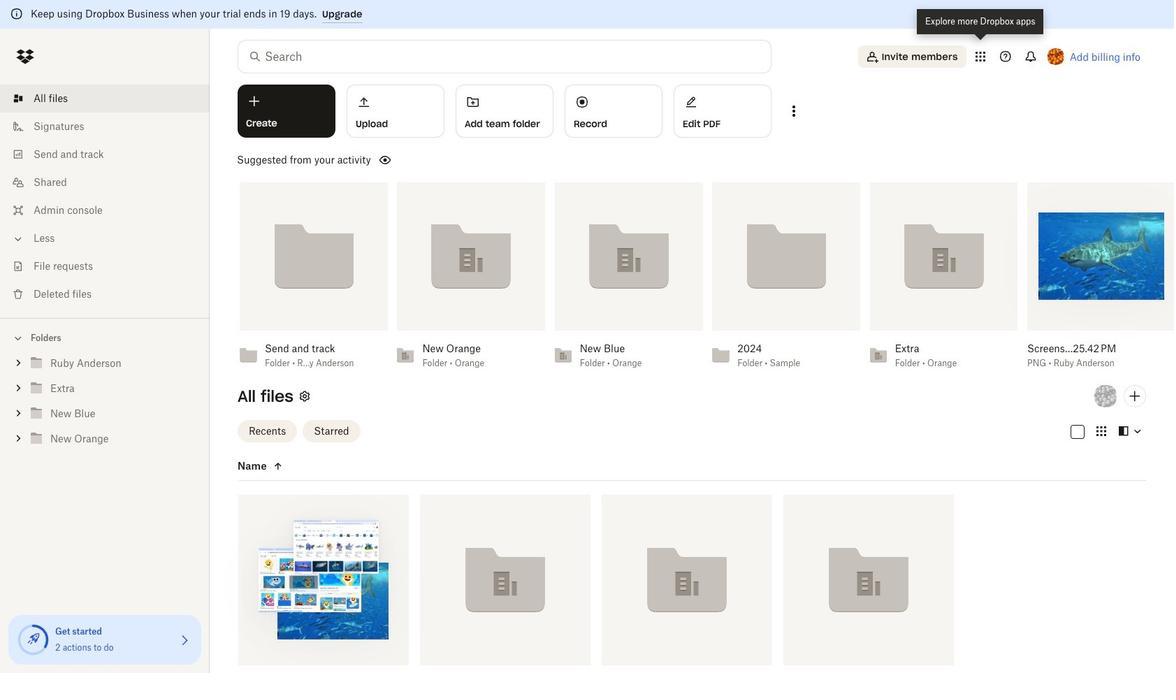 Task type: vqa. For each thing, say whether or not it's contained in the screenshot.
"Log"
no



Task type: locate. For each thing, give the bounding box(es) containing it.
group
[[0, 348, 210, 462]]

list item
[[0, 85, 210, 113]]

team shared folder, new blue row
[[597, 495, 773, 673]]

team shared folder, extra row
[[415, 495, 591, 673]]

list
[[0, 76, 210, 318]]

alert
[[0, 0, 1175, 29]]

add team members image
[[1127, 388, 1144, 405]]



Task type: describe. For each thing, give the bounding box(es) containing it.
dropbox image
[[11, 43, 39, 71]]

Search in folder "Dropbox" text field
[[265, 48, 743, 65]]

team shared folder, new orange row
[[784, 495, 955, 673]]

less image
[[11, 232, 25, 246]]

team member folder, ruby anderson row
[[233, 495, 409, 673]]

account menu image
[[1048, 48, 1065, 65]]

folder settings image
[[296, 388, 313, 405]]



